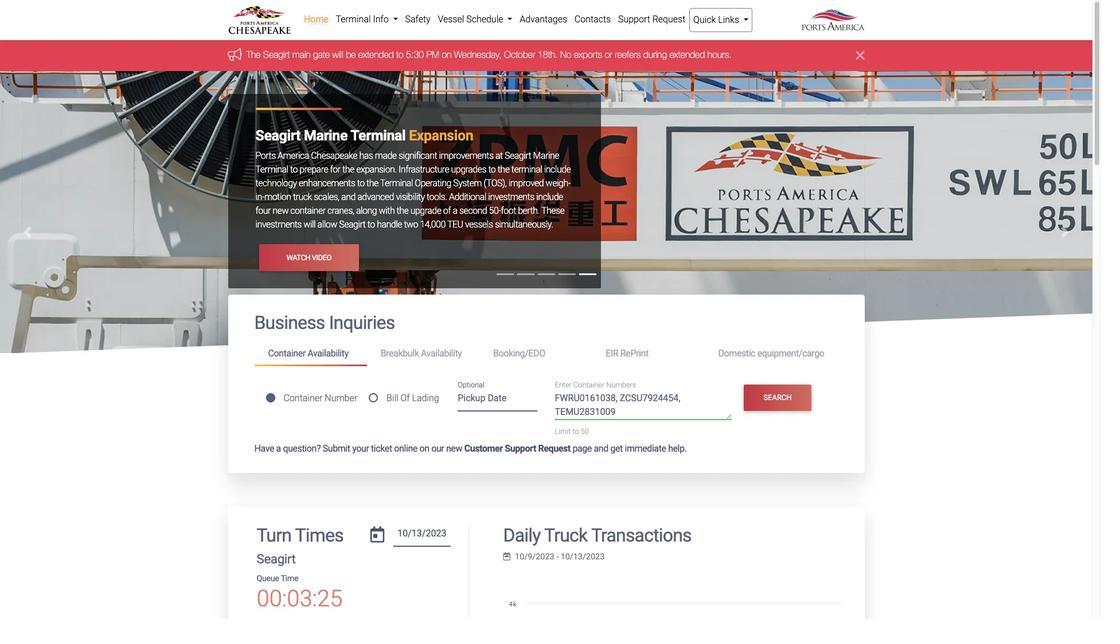 Task type: describe. For each thing, give the bounding box(es) containing it.
vessels
[[465, 219, 493, 230]]

business
[[254, 312, 325, 334]]

two
[[404, 219, 418, 230]]

ports
[[256, 151, 276, 161]]

turn times
[[257, 525, 344, 546]]

enter container numbers
[[555, 381, 636, 389]]

teu
[[447, 219, 463, 230]]

upgrade
[[411, 206, 441, 216]]

allow
[[318, 219, 337, 230]]

four
[[256, 206, 271, 216]]

get
[[611, 443, 623, 454]]

10/13/2023
[[561, 552, 605, 562]]

hours.
[[708, 50, 732, 60]]

and inside 00:03:25 main content
[[594, 443, 609, 454]]

5:30
[[406, 50, 424, 60]]

significant
[[399, 151, 437, 161]]

container availability
[[268, 348, 349, 359]]

to up (tos),
[[488, 164, 496, 175]]

limit to 50
[[555, 428, 589, 436]]

main
[[293, 50, 311, 60]]

berth.
[[518, 206, 540, 216]]

transactions
[[591, 525, 692, 546]]

system
[[453, 178, 482, 189]]

search button
[[744, 385, 812, 411]]

tools.
[[427, 192, 447, 203]]

cranes,
[[328, 206, 354, 216]]

support inside 00:03:25 main content
[[505, 443, 536, 454]]

to up advanced
[[357, 178, 365, 189]]

will inside alert
[[332, 50, 343, 60]]

1 horizontal spatial support
[[618, 14, 650, 25]]

container for container number
[[284, 393, 323, 404]]

seagirt marine terminal expansion
[[256, 128, 473, 144]]

calendar week image
[[503, 553, 511, 561]]

the up advanced
[[367, 178, 378, 189]]

our
[[432, 443, 444, 454]]

simultaneously.
[[495, 219, 553, 230]]

vessel schedule link
[[434, 8, 516, 31]]

of
[[443, 206, 451, 216]]

the
[[246, 50, 261, 60]]

customer
[[464, 443, 503, 454]]

truck
[[544, 525, 588, 546]]

1 vertical spatial container
[[574, 381, 605, 389]]

queue
[[257, 574, 279, 584]]

at
[[496, 151, 503, 161]]

domestic equipment/cargo link
[[705, 343, 838, 365]]

quick links
[[694, 14, 742, 25]]

prepare
[[300, 164, 328, 175]]

ports america chesapeake has made significant improvements at seagirt marine terminal to                          prepare for the expansion. infrastructure upgrades to the terminal include technology                          enhancements to the terminal operating system (tos), improved weigh- in-motion truck scales,                          and advanced visibility tools. additional investments include four new container cranes,                          along with the upgrade of a second 50-foot berth. these investments will allow seagirt                          to handle two 14,000 teu vessels simultaneously.
[[256, 151, 571, 230]]

marine inside the ports america chesapeake has made significant improvements at seagirt marine terminal to                          prepare for the expansion. infrastructure upgrades to the terminal include technology                          enhancements to the terminal operating system (tos), improved weigh- in-motion truck scales,                          and advanced visibility tools. additional investments include four new container cranes,                          along with the upgrade of a second 50-foot berth. these investments will allow seagirt                          to handle two 14,000 teu vessels simultaneously.
[[533, 151, 559, 161]]

0 horizontal spatial marine
[[304, 128, 348, 144]]

numbers
[[607, 381, 636, 389]]

the seagirt main gate will be extended to 5:30 pm on wednesday, october 18th.  no exports or reefers during extended hours. link
[[246, 50, 732, 60]]

14,000
[[420, 219, 446, 230]]

quick links link
[[689, 8, 753, 32]]

on inside alert
[[442, 50, 452, 60]]

contacts
[[575, 14, 611, 25]]

vessel schedule
[[438, 14, 506, 25]]

during
[[644, 50, 667, 60]]

customer support request link
[[464, 443, 571, 454]]

upgrades
[[451, 164, 486, 175]]

on inside 00:03:25 main content
[[420, 443, 429, 454]]

along
[[356, 206, 377, 216]]

none text field inside 00:03:25 main content
[[393, 525, 451, 547]]

of
[[401, 393, 410, 404]]

the seagirt main gate will be extended to 5:30 pm on wednesday, october 18th.  no exports or reefers during extended hours.
[[246, 50, 732, 60]]

the seagirt main gate will be extended to 5:30 pm on wednesday, october 18th.  no exports or reefers during extended hours. alert
[[0, 39, 1093, 71]]

a inside 00:03:25 main content
[[276, 443, 281, 454]]

to inside 00:03:25 main content
[[573, 428, 579, 436]]

queue time 00:03:25
[[257, 574, 343, 613]]

online
[[394, 443, 418, 454]]

bill of lading
[[387, 393, 439, 404]]

truck
[[293, 192, 312, 203]]

terminal info
[[336, 14, 391, 25]]

immediate
[[625, 443, 666, 454]]

america
[[278, 151, 309, 161]]

motion
[[264, 192, 291, 203]]

eir reprint
[[606, 348, 649, 359]]

limit
[[555, 428, 571, 436]]

times
[[295, 525, 344, 546]]

help.
[[668, 443, 687, 454]]

support request link
[[615, 8, 689, 31]]

1 vertical spatial investments
[[256, 219, 302, 230]]

submit
[[323, 443, 350, 454]]

bill
[[387, 393, 398, 404]]

advantages link
[[516, 8, 571, 31]]

container number
[[284, 393, 357, 404]]

turn
[[257, 525, 291, 546]]

-
[[557, 552, 559, 562]]

chesapeake
[[311, 151, 357, 161]]

these
[[541, 206, 565, 216]]

10/9/2023 - 10/13/2023
[[515, 552, 605, 562]]

booking/edo link
[[480, 343, 592, 365]]

business inquiries
[[254, 312, 395, 334]]

new inside 00:03:25 main content
[[446, 443, 462, 454]]

expansion image
[[0, 71, 1093, 543]]

technology
[[256, 178, 297, 189]]

seagirt inside alert
[[263, 50, 290, 60]]

booking/edo
[[493, 348, 545, 359]]

gate
[[313, 50, 330, 60]]

links
[[718, 14, 739, 25]]

safety link
[[402, 8, 434, 31]]



Task type: locate. For each thing, give the bounding box(es) containing it.
to down america on the left of page
[[290, 164, 298, 175]]

support up reefers
[[618, 14, 650, 25]]

the
[[343, 164, 354, 175], [498, 164, 510, 175], [367, 178, 378, 189], [397, 206, 409, 216]]

1 horizontal spatial request
[[653, 14, 686, 25]]

1 vertical spatial marine
[[533, 151, 559, 161]]

watch
[[287, 253, 310, 262]]

pm
[[427, 50, 439, 60]]

advanced
[[358, 192, 394, 203]]

request down limit at the bottom of the page
[[538, 443, 571, 454]]

0 horizontal spatial on
[[420, 443, 429, 454]]

container
[[290, 206, 326, 216]]

support right customer
[[505, 443, 536, 454]]

new down motion
[[273, 206, 289, 216]]

bullhorn image
[[228, 48, 246, 61]]

schedule
[[466, 14, 503, 25]]

00:03:25
[[257, 586, 343, 613]]

0 vertical spatial marine
[[304, 128, 348, 144]]

on left our
[[420, 443, 429, 454]]

eir
[[606, 348, 619, 359]]

0 horizontal spatial and
[[341, 192, 356, 203]]

domestic equipment/cargo
[[718, 348, 825, 359]]

request inside 00:03:25 main content
[[538, 443, 571, 454]]

0 vertical spatial request
[[653, 14, 686, 25]]

improvements
[[439, 151, 494, 161]]

calendar day image
[[370, 527, 385, 543]]

to inside alert
[[396, 50, 404, 60]]

info
[[373, 14, 389, 25]]

extended right during
[[670, 50, 705, 60]]

breakbulk availability
[[381, 348, 462, 359]]

october
[[504, 50, 535, 60]]

no
[[560, 50, 572, 60]]

search
[[764, 394, 792, 402]]

availability down business inquiries on the bottom of the page
[[308, 348, 349, 359]]

0 vertical spatial include
[[544, 164, 571, 175]]

Enter Container Numbers text field
[[555, 392, 732, 420]]

visibility
[[396, 192, 425, 203]]

seagirt up terminal
[[505, 151, 531, 161]]

terminal up technology
[[256, 164, 288, 175]]

container right enter on the bottom of page
[[574, 381, 605, 389]]

request
[[653, 14, 686, 25], [538, 443, 571, 454]]

wednesday,
[[454, 50, 502, 60]]

terminal
[[336, 14, 371, 25], [351, 128, 406, 144], [256, 164, 288, 175], [380, 178, 413, 189]]

the down at
[[498, 164, 510, 175]]

have
[[254, 443, 274, 454]]

1 availability from the left
[[308, 348, 349, 359]]

and left "get"
[[594, 443, 609, 454]]

seagirt inside 00:03:25 main content
[[257, 552, 296, 567]]

0 horizontal spatial request
[[538, 443, 571, 454]]

seagirt up ports
[[256, 128, 301, 144]]

new
[[273, 206, 289, 216], [446, 443, 462, 454]]

safety
[[405, 14, 431, 25]]

container down business
[[268, 348, 306, 359]]

in-
[[256, 192, 264, 203]]

0 horizontal spatial extended
[[358, 50, 394, 60]]

advantages
[[520, 14, 567, 25]]

exports
[[574, 50, 602, 60]]

terminal
[[512, 164, 542, 175]]

availability for container availability
[[308, 348, 349, 359]]

50
[[581, 428, 589, 436]]

container availability link
[[254, 343, 367, 366]]

and up cranes,
[[341, 192, 356, 203]]

will inside the ports america chesapeake has made significant improvements at seagirt marine terminal to                          prepare for the expansion. infrastructure upgrades to the terminal include technology                          enhancements to the terminal operating system (tos), improved weigh- in-motion truck scales,                          and advanced visibility tools. additional investments include four new container cranes,                          along with the upgrade of a second 50-foot berth. these investments will allow seagirt                          to handle two 14,000 teu vessels simultaneously.
[[304, 219, 316, 230]]

or
[[605, 50, 613, 60]]

container for container availability
[[268, 348, 306, 359]]

1 vertical spatial include
[[536, 192, 563, 203]]

marine up terminal
[[533, 151, 559, 161]]

availability right breakbulk
[[421, 348, 462, 359]]

2 availability from the left
[[421, 348, 462, 359]]

ticket
[[371, 443, 392, 454]]

seagirt down cranes,
[[339, 219, 366, 230]]

a right of
[[453, 206, 458, 216]]

container left the number
[[284, 393, 323, 404]]

1 horizontal spatial and
[[594, 443, 609, 454]]

1 horizontal spatial availability
[[421, 348, 462, 359]]

Optional text field
[[458, 389, 538, 412]]

question?
[[283, 443, 321, 454]]

00:03:25 main content
[[219, 295, 873, 620]]

None text field
[[393, 525, 451, 547]]

expansion
[[409, 128, 473, 144]]

time
[[281, 574, 298, 584]]

0 vertical spatial support
[[618, 14, 650, 25]]

page
[[573, 443, 592, 454]]

0 vertical spatial a
[[453, 206, 458, 216]]

a inside the ports america chesapeake has made significant improvements at seagirt marine terminal to                          prepare for the expansion. infrastructure upgrades to the terminal include technology                          enhancements to the terminal operating system (tos), improved weigh- in-motion truck scales,                          and advanced visibility tools. additional investments include four new container cranes,                          along with the upgrade of a second 50-foot berth. these investments will allow seagirt                          to handle two 14,000 teu vessels simultaneously.
[[453, 206, 458, 216]]

close image
[[856, 48, 865, 62]]

1 horizontal spatial will
[[332, 50, 343, 60]]

a
[[453, 206, 458, 216], [276, 443, 281, 454]]

optional
[[458, 381, 485, 390]]

0 vertical spatial will
[[332, 50, 343, 60]]

0 vertical spatial new
[[273, 206, 289, 216]]

extended right "be"
[[358, 50, 394, 60]]

seagirt
[[263, 50, 290, 60], [256, 128, 301, 144], [505, 151, 531, 161], [339, 219, 366, 230], [257, 552, 296, 567]]

0 horizontal spatial investments
[[256, 219, 302, 230]]

include up "weigh-"
[[544, 164, 571, 175]]

to down along
[[368, 219, 375, 230]]

0 vertical spatial investments
[[488, 192, 535, 203]]

include up these
[[536, 192, 563, 203]]

request left quick
[[653, 14, 686, 25]]

2 vertical spatial container
[[284, 393, 323, 404]]

1 vertical spatial a
[[276, 443, 281, 454]]

0 horizontal spatial support
[[505, 443, 536, 454]]

availability for breakbulk availability
[[421, 348, 462, 359]]

1 vertical spatial and
[[594, 443, 609, 454]]

1 vertical spatial request
[[538, 443, 571, 454]]

0 vertical spatial container
[[268, 348, 306, 359]]

1 vertical spatial will
[[304, 219, 316, 230]]

daily truck transactions
[[503, 525, 692, 546]]

investments
[[488, 192, 535, 203], [256, 219, 302, 230]]

additional
[[449, 192, 486, 203]]

daily
[[503, 525, 541, 546]]

seagirt right the
[[263, 50, 290, 60]]

quick
[[694, 14, 716, 25]]

breakbulk
[[381, 348, 419, 359]]

reefers
[[615, 50, 641, 60]]

new inside the ports america chesapeake has made significant improvements at seagirt marine terminal to                          prepare for the expansion. infrastructure upgrades to the terminal include technology                          enhancements to the terminal operating system (tos), improved weigh- in-motion truck scales,                          and advanced visibility tools. additional investments include four new container cranes,                          along with the upgrade of a second 50-foot berth. these investments will allow seagirt                          to handle two 14,000 teu vessels simultaneously.
[[273, 206, 289, 216]]

on right pm
[[442, 50, 452, 60]]

0 horizontal spatial new
[[273, 206, 289, 216]]

on
[[442, 50, 452, 60], [420, 443, 429, 454]]

seagirt up queue
[[257, 552, 296, 567]]

equipment/cargo
[[758, 348, 825, 359]]

0 horizontal spatial a
[[276, 443, 281, 454]]

0 vertical spatial on
[[442, 50, 452, 60]]

investments up foot
[[488, 192, 535, 203]]

to
[[396, 50, 404, 60], [290, 164, 298, 175], [488, 164, 496, 175], [357, 178, 365, 189], [368, 219, 375, 230], [573, 428, 579, 436]]

terminal up made
[[351, 128, 406, 144]]

eir reprint link
[[592, 343, 705, 365]]

investments down four
[[256, 219, 302, 230]]

and inside the ports america chesapeake has made significant improvements at seagirt marine terminal to                          prepare for the expansion. infrastructure upgrades to the terminal include technology                          enhancements to the terminal operating system (tos), improved weigh- in-motion truck scales,                          and advanced visibility tools. additional investments include four new container cranes,                          along with the upgrade of a second 50-foot berth. these investments will allow seagirt                          to handle two 14,000 teu vessels simultaneously.
[[341, 192, 356, 203]]

the right 'for'
[[343, 164, 354, 175]]

support
[[618, 14, 650, 25], [505, 443, 536, 454]]

will down "container"
[[304, 219, 316, 230]]

be
[[346, 50, 356, 60]]

1 horizontal spatial a
[[453, 206, 458, 216]]

0 horizontal spatial availability
[[308, 348, 349, 359]]

have a question? submit your ticket online on our new customer support request page and get immediate help.
[[254, 443, 687, 454]]

18th.
[[538, 50, 558, 60]]

improved
[[509, 178, 544, 189]]

home link
[[300, 8, 332, 31]]

terminal up visibility
[[380, 178, 413, 189]]

weigh-
[[546, 178, 571, 189]]

operating
[[415, 178, 451, 189]]

and
[[341, 192, 356, 203], [594, 443, 609, 454]]

enter
[[555, 381, 572, 389]]

made
[[375, 151, 397, 161]]

for
[[330, 164, 341, 175]]

a right have
[[276, 443, 281, 454]]

the right with on the top of the page
[[397, 206, 409, 216]]

handle
[[377, 219, 402, 230]]

0 vertical spatial and
[[341, 192, 356, 203]]

availability
[[308, 348, 349, 359], [421, 348, 462, 359]]

terminal info link
[[332, 8, 402, 31]]

enhancements
[[299, 178, 355, 189]]

1 horizontal spatial extended
[[670, 50, 705, 60]]

1 horizontal spatial marine
[[533, 151, 559, 161]]

scales,
[[314, 192, 339, 203]]

1 horizontal spatial on
[[442, 50, 452, 60]]

new right our
[[446, 443, 462, 454]]

to left "50"
[[573, 428, 579, 436]]

terminal left info
[[336, 14, 371, 25]]

expansion.
[[356, 164, 397, 175]]

1 horizontal spatial new
[[446, 443, 462, 454]]

support request
[[618, 14, 686, 25]]

marine
[[304, 128, 348, 144], [533, 151, 559, 161]]

will left "be"
[[332, 50, 343, 60]]

1 vertical spatial support
[[505, 443, 536, 454]]

will
[[332, 50, 343, 60], [304, 219, 316, 230]]

watch video link
[[259, 245, 359, 271]]

1 vertical spatial new
[[446, 443, 462, 454]]

1 extended from the left
[[358, 50, 394, 60]]

0 horizontal spatial will
[[304, 219, 316, 230]]

marine up chesapeake
[[304, 128, 348, 144]]

to left 5:30
[[396, 50, 404, 60]]

2 extended from the left
[[670, 50, 705, 60]]

1 vertical spatial on
[[420, 443, 429, 454]]

inquiries
[[329, 312, 395, 334]]

1 horizontal spatial investments
[[488, 192, 535, 203]]



Task type: vqa. For each thing, say whether or not it's contained in the screenshot.
Go to top image
no



